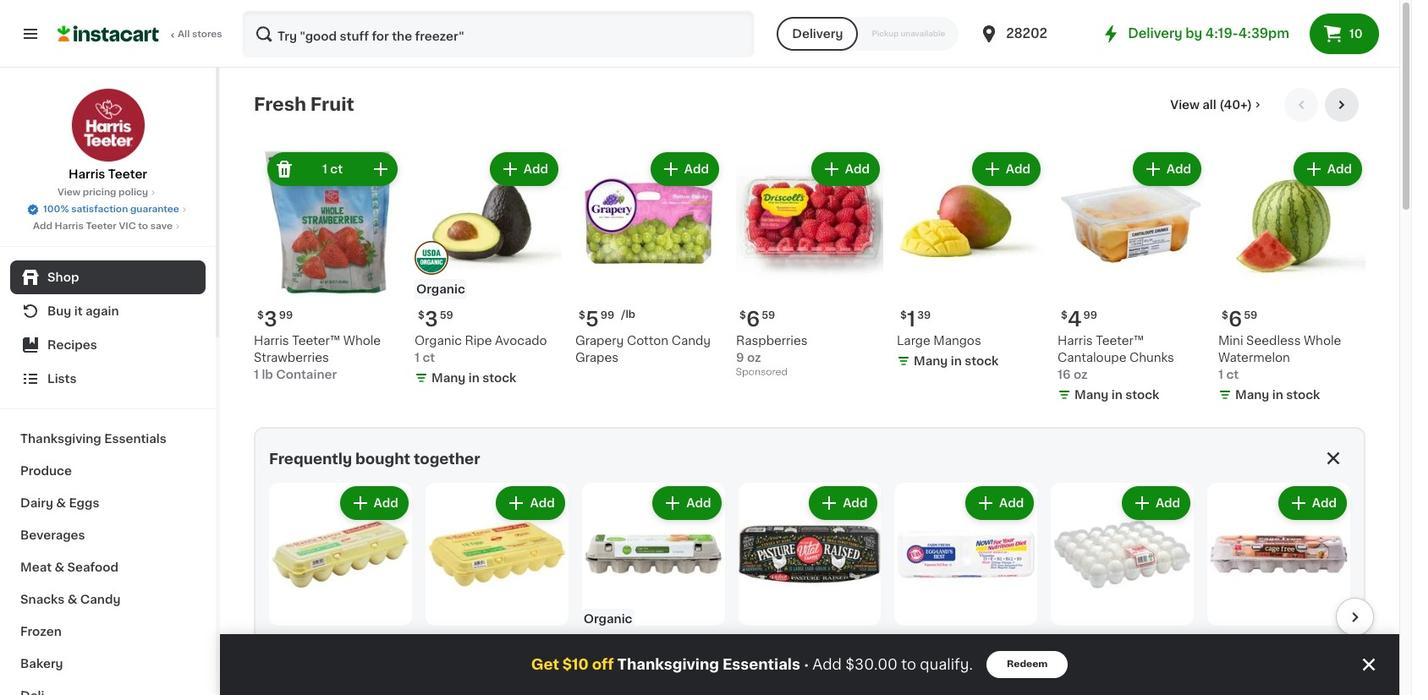Task type: describe. For each thing, give the bounding box(es) containing it.
ripe
[[465, 335, 492, 347]]

$ for raspberries
[[739, 311, 746, 321]]

$ inside $ 5 99
[[579, 311, 585, 321]]

1 right remove harris teeter™ whole strawberries icon
[[322, 163, 327, 175]]

large inside "3 eggland's best large white eggs"
[[986, 665, 1020, 677]]

harris for harris teeter™ cantaloupe chunks 16 oz
[[1058, 335, 1093, 347]]

teeter inside harris teeter large white eggs
[[464, 665, 501, 677]]

grapery cotton candy grapes
[[575, 335, 711, 364]]

teeter down the 'satisfaction'
[[86, 222, 117, 231]]

thanksgiving essentials
[[20, 433, 167, 445]]

to inside "get $10 off thanksgiving essentials • add $30.00 to qualify."
[[901, 658, 916, 672]]

view all (40+) button
[[1164, 88, 1271, 122]]

frozen
[[20, 626, 62, 638]]

essentials inside "get $10 off thanksgiving essentials • add $30.00 to qualify."
[[722, 658, 800, 672]]

in for 6
[[1272, 389, 1283, 401]]

harris teeter large white eggs button
[[425, 483, 568, 695]]

99 for harris teeter™ whole strawberries
[[279, 311, 293, 321]]

all
[[1203, 99, 1216, 111]]

many in stock inside product group
[[914, 355, 999, 367]]

1 inside harris teeter™ whole strawberries 1 lb container
[[254, 369, 259, 381]]

6 for mini seedless whole watermelon
[[1228, 310, 1242, 329]]

oz inside harris teeter™ cantaloupe chunks 16 oz
[[1074, 369, 1088, 381]]

99 inside the 8 99
[[764, 640, 778, 651]]

product group containing 5
[[575, 149, 723, 366]]

whole for mini seedless whole watermelon 1 ct
[[1304, 335, 1341, 347]]

$ 1 39
[[900, 310, 931, 329]]

$ 3 59
[[418, 310, 453, 329]]

product group containing 1
[[897, 149, 1044, 373]]

in inside product group
[[951, 355, 962, 367]]

in for 4
[[1111, 389, 1123, 401]]

5
[[585, 310, 599, 329]]

eggs inside 'dairy & eggs' link
[[69, 497, 99, 509]]

59 for organic ripe avocado
[[440, 311, 453, 321]]

fruit
[[310, 96, 354, 113]]

stock inside product group
[[965, 355, 999, 367]]

stock for 4
[[1125, 389, 1159, 401]]

beverages
[[20, 530, 85, 541]]

$ for harris teeter™ whole strawberries
[[257, 311, 264, 321]]

eggland's
[[895, 665, 953, 677]]

delivery button
[[777, 17, 858, 51]]

remove harris teeter™ whole strawberries image
[[274, 159, 294, 179]]

16
[[1058, 369, 1071, 381]]

buy it again link
[[10, 294, 206, 328]]

service type group
[[777, 17, 959, 51]]

3 for $ 3 59
[[425, 310, 438, 329]]

meat & seafood link
[[10, 552, 206, 584]]

3 for $ 3 99
[[264, 310, 277, 329]]

lists
[[47, 373, 77, 385]]

stock for 6
[[1286, 389, 1320, 401]]

1 inside product group
[[907, 310, 916, 329]]

$10
[[562, 658, 589, 672]]

lists link
[[10, 362, 206, 396]]

fresh
[[254, 96, 306, 113]]

add harris teeter vic to save link
[[33, 220, 183, 234]]

free
[[617, 682, 643, 694]]

$ for mini seedless whole watermelon
[[1222, 311, 1228, 321]]

farms®
[[767, 665, 810, 677]]

seafood
[[67, 562, 118, 574]]

mini seedless whole watermelon 1 ct
[[1218, 335, 1341, 381]]

/lb
[[621, 310, 635, 320]]

many for 4
[[1075, 389, 1109, 401]]

& for meat
[[55, 562, 64, 574]]

organic inside section
[[584, 613, 632, 625]]

1 inside organic ripe avocado 1 ct
[[415, 352, 420, 364]]

view pricing policy
[[57, 188, 148, 197]]

white inside "3 eggland's best large white eggs"
[[895, 682, 929, 694]]

bakery link
[[10, 648, 206, 680]]

4:19-
[[1205, 27, 1239, 40]]

$ 5 99
[[579, 310, 614, 329]]

harris for harris teeter large white eggs
[[425, 665, 461, 677]]

thanksgiving essentials link
[[10, 423, 206, 455]]

6 for raspberries
[[746, 310, 760, 329]]

organic ripe avocado 1 ct
[[415, 335, 547, 364]]

$ 6 59 for raspberries
[[739, 310, 775, 329]]

product group containing 8
[[738, 483, 881, 695]]

satisfaction
[[71, 205, 128, 214]]

sponsored badge image
[[736, 368, 787, 377]]

large inside harris teeter large white eggs
[[504, 665, 538, 677]]

delivery by 4:19-4:39pm link
[[1101, 24, 1289, 44]]

item badge image
[[415, 241, 448, 275]]

teeter up policy on the left top of the page
[[108, 168, 147, 180]]

99 for harris teeter™ cantaloupe chunks
[[1083, 311, 1097, 321]]

recipes
[[47, 339, 97, 351]]

instacart logo image
[[58, 24, 159, 44]]

buy
[[47, 305, 71, 317]]

8 99
[[748, 640, 778, 659]]

dairy & eggs link
[[10, 487, 206, 519]]

chunks
[[1130, 352, 1174, 364]]

0 vertical spatial ct
[[330, 163, 343, 175]]

4 for harris teeter™ cantaloupe chunks
[[1068, 310, 1082, 329]]

simple truth organic™ cage free large brow
[[582, 665, 720, 695]]

get $10 off thanksgiving essentials • add $30.00 to qualify.
[[531, 658, 973, 672]]

(40+)
[[1219, 99, 1252, 111]]

buy it again
[[47, 305, 119, 317]]

$ for simple truth organic™ cage free large brow
[[585, 640, 592, 651]]

teeter™ for strawberries
[[292, 335, 340, 347]]

redeem button
[[986, 651, 1068, 679]]

recipes link
[[10, 328, 206, 362]]

treatment tracker modal dialog
[[220, 635, 1399, 695]]

vital
[[738, 665, 764, 677]]

harris inside $ 6 harris teeter large white eggs
[[1051, 665, 1086, 677]]

beverages link
[[10, 519, 206, 552]]

bakery
[[20, 658, 63, 670]]

ct inside organic ripe avocado 1 ct
[[423, 352, 435, 364]]

9
[[736, 352, 744, 364]]

0 vertical spatial thanksgiving
[[20, 433, 101, 445]]

vic
[[119, 222, 136, 231]]

harris teeter
[[68, 168, 147, 180]]

raspberries 9 oz
[[736, 335, 808, 364]]

guarantee
[[130, 205, 179, 214]]

all stores link
[[58, 10, 223, 58]]

3 inside "3 eggland's best large white eggs"
[[905, 640, 918, 659]]

item carousel region containing 3
[[254, 88, 1366, 414]]

best
[[956, 665, 983, 677]]

cantaloupe
[[1058, 352, 1127, 364]]

0 vertical spatial essentials
[[104, 433, 167, 445]]

100% satisfaction guarantee button
[[26, 200, 189, 217]]

lb
[[262, 369, 273, 381]]

shop link
[[10, 261, 206, 294]]

snacks & candy
[[20, 594, 121, 606]]

eggs inside harris teeter large white eggs
[[463, 682, 493, 694]]

mini
[[1218, 335, 1243, 347]]

Search field
[[244, 12, 753, 56]]

$ 3 99
[[257, 310, 293, 329]]

view all (40+)
[[1170, 99, 1252, 111]]

$ 4 99 for simple truth organic™ cage free large brow
[[585, 640, 622, 659]]

meat
[[20, 562, 52, 574]]



Task type: locate. For each thing, give the bounding box(es) containing it.
stock
[[965, 355, 999, 367], [482, 372, 516, 384], [1125, 389, 1159, 401], [1286, 389, 1320, 401]]

& for snacks
[[67, 594, 77, 606]]

organic down $ 3 59
[[415, 335, 462, 347]]

2 horizontal spatial white
[[1051, 682, 1086, 694]]

in for 3
[[468, 372, 480, 384]]

many in stock for 3
[[431, 372, 516, 384]]

again
[[85, 305, 119, 317]]

many in stock down harris teeter™ cantaloupe chunks 16 oz
[[1075, 389, 1159, 401]]

harris teeter™ whole strawberries 1 lb container
[[254, 335, 381, 381]]

add inside "get $10 off thanksgiving essentials • add $30.00 to qualify."
[[812, 658, 842, 672]]

produce link
[[10, 455, 206, 487]]

$ inside $ 6 harris teeter large white eggs
[[1054, 640, 1061, 651]]

pricing
[[83, 188, 116, 197]]

1 down mini
[[1218, 369, 1223, 381]]

99 right 8
[[764, 640, 778, 651]]

meat & seafood
[[20, 562, 118, 574]]

$ up "raspberries"
[[739, 311, 746, 321]]

get
[[531, 658, 559, 672]]

candy inside grapery cotton candy grapes
[[672, 335, 711, 347]]

59 up "raspberries"
[[762, 311, 775, 321]]

bought
[[355, 453, 410, 466]]

1 horizontal spatial ct
[[423, 352, 435, 364]]

by
[[1186, 27, 1202, 40]]

$ up grapery
[[579, 311, 585, 321]]

0 horizontal spatial $ 4 99
[[585, 640, 622, 659]]

ct down $ 3 59
[[423, 352, 435, 364]]

all
[[178, 30, 190, 39]]

teeter™ inside harris teeter™ whole strawberries 1 lb container
[[292, 335, 340, 347]]

add harris teeter vic to save
[[33, 222, 173, 231]]

1 ct
[[322, 163, 343, 175]]

$ 4 99 up simple
[[585, 640, 622, 659]]

thanksgiving inside "get $10 off thanksgiving essentials • add $30.00 to qualify."
[[617, 658, 719, 672]]

3 up organic ripe avocado 1 ct
[[425, 310, 438, 329]]

4 up cantaloupe
[[1068, 310, 1082, 329]]

2 vertical spatial ct
[[1226, 369, 1239, 381]]

candy for snacks & candy
[[80, 594, 121, 606]]

$ 4 99 up cantaloupe
[[1061, 310, 1097, 329]]

teeter inside $ 6 harris teeter large white eggs
[[1089, 665, 1127, 677]]

thanksgiving
[[20, 433, 101, 445], [617, 658, 719, 672]]

1 vertical spatial thanksgiving
[[617, 658, 719, 672]]

0 vertical spatial 4
[[1068, 310, 1082, 329]]

59 up organic ripe avocado 1 ct
[[440, 311, 453, 321]]

avocado
[[495, 335, 547, 347]]

2 vertical spatial &
[[67, 594, 77, 606]]

cage
[[582, 682, 614, 694]]

8
[[748, 640, 762, 659]]

delivery for delivery by 4:19-4:39pm
[[1128, 27, 1183, 40]]

produce
[[20, 465, 72, 477]]

3 eggland's best large white eggs
[[895, 640, 1020, 694]]

1 vertical spatial organic
[[415, 335, 462, 347]]

1 vertical spatial oz
[[1074, 369, 1088, 381]]

1 vertical spatial essentials
[[722, 658, 800, 672]]

in down organic ripe avocado 1 ct
[[468, 372, 480, 384]]

whole for harris teeter™ whole strawberries 1 lb container
[[343, 335, 381, 347]]

0 vertical spatial view
[[1170, 99, 1200, 111]]

snacks & candy link
[[10, 584, 206, 616]]

0 horizontal spatial ct
[[330, 163, 343, 175]]

harris teeter™ cantaloupe chunks 16 oz
[[1058, 335, 1174, 381]]

teeter left get
[[464, 665, 501, 677]]

$ up 'redeem' button
[[1054, 640, 1061, 651]]

1 horizontal spatial view
[[1170, 99, 1200, 111]]

6 inside $ 6 harris teeter large white eggs
[[1061, 640, 1075, 659]]

1 59 from the left
[[440, 311, 453, 321]]

59 up seedless
[[1244, 311, 1257, 321]]

99 up off at the left bottom
[[608, 640, 622, 651]]

$ up cantaloupe
[[1061, 311, 1068, 321]]

dairy & eggs
[[20, 497, 99, 509]]

100% satisfaction guarantee
[[43, 205, 179, 214]]

organic up $ 3 59
[[416, 283, 465, 295]]

0 horizontal spatial to
[[138, 222, 148, 231]]

to
[[138, 222, 148, 231], [901, 658, 916, 672]]

$ 6 harris teeter large white eggs
[[1051, 640, 1164, 694]]

essentials up raised in the right bottom of the page
[[722, 658, 800, 672]]

0 vertical spatial &
[[56, 497, 66, 509]]

delivery for delivery
[[792, 28, 843, 40]]

many down cantaloupe
[[1075, 389, 1109, 401]]

whole inside mini seedless whole watermelon 1 ct
[[1304, 335, 1341, 347]]

policy
[[119, 188, 148, 197]]

99 for simple truth organic™ cage free large brow
[[608, 640, 622, 651]]

fresh fruit
[[254, 96, 354, 113]]

99 right 5
[[601, 311, 614, 321]]

many down organic ripe avocado 1 ct
[[431, 372, 466, 384]]

qualify.
[[920, 658, 973, 672]]

0 vertical spatial oz
[[747, 352, 761, 364]]

view inside popup button
[[1170, 99, 1200, 111]]

view up 100%
[[57, 188, 80, 197]]

in
[[951, 355, 962, 367], [468, 372, 480, 384], [1111, 389, 1123, 401], [1272, 389, 1283, 401]]

0 vertical spatial candy
[[672, 335, 711, 347]]

59 for mini seedless whole watermelon
[[1244, 311, 1257, 321]]

1 horizontal spatial delivery
[[1128, 27, 1183, 40]]

1 horizontal spatial thanksgiving
[[617, 658, 719, 672]]

0 horizontal spatial thanksgiving
[[20, 433, 101, 445]]

1 whole from the left
[[343, 335, 381, 347]]

to right vic
[[138, 222, 148, 231]]

together
[[414, 453, 480, 466]]

$
[[257, 311, 264, 321], [418, 311, 425, 321], [579, 311, 585, 321], [739, 311, 746, 321], [900, 311, 907, 321], [1061, 311, 1068, 321], [1222, 311, 1228, 321], [585, 640, 592, 651], [1054, 640, 1061, 651]]

view pricing policy link
[[57, 186, 158, 200]]

0 horizontal spatial whole
[[343, 335, 381, 347]]

harris teeter large white eggs
[[425, 665, 538, 694]]

stock down mini seedless whole watermelon 1 ct
[[1286, 389, 1320, 401]]

frozen link
[[10, 616, 206, 648]]

white inside harris teeter large white eggs
[[425, 682, 460, 694]]

0 horizontal spatial essentials
[[104, 433, 167, 445]]

item carousel region
[[254, 88, 1366, 414], [245, 476, 1374, 695]]

2 horizontal spatial 6
[[1228, 310, 1242, 329]]

vital farms® pasture- raised large brow
[[738, 665, 864, 695]]

3 up eggland's
[[905, 640, 918, 659]]

teeter™ up cantaloupe
[[1096, 335, 1144, 347]]

harris for harris teeter
[[68, 168, 105, 180]]

many in stock down mangos
[[914, 355, 999, 367]]

thanksgiving up 'free'
[[617, 658, 719, 672]]

0 horizontal spatial oz
[[747, 352, 761, 364]]

99 up cantaloupe
[[1083, 311, 1097, 321]]

view for view pricing policy
[[57, 188, 80, 197]]

stock for 3
[[482, 372, 516, 384]]

view for view all (40+)
[[1170, 99, 1200, 111]]

pasture-
[[813, 665, 864, 677]]

2 horizontal spatial 59
[[1244, 311, 1257, 321]]

organic up off at the left bottom
[[584, 613, 632, 625]]

snacks
[[20, 594, 65, 606]]

dairy
[[20, 497, 53, 509]]

2 teeter™ from the left
[[1096, 335, 1144, 347]]

all stores
[[178, 30, 222, 39]]

0 vertical spatial item carousel region
[[254, 88, 1366, 414]]

$ up strawberries
[[257, 311, 264, 321]]

& right dairy at the left bottom
[[56, 497, 66, 509]]

0 horizontal spatial delivery
[[792, 28, 843, 40]]

harris teeter logo image
[[71, 88, 145, 162]]

oz inside raspberries 9 oz
[[747, 352, 761, 364]]

39
[[917, 311, 931, 321]]

main content
[[220, 68, 1399, 695]]

stock down organic ripe avocado 1 ct
[[482, 372, 516, 384]]

4 for simple truth organic™ cage free large brow
[[592, 640, 606, 659]]

$ 6 59 up "raspberries"
[[739, 310, 775, 329]]

in down mini seedless whole watermelon 1 ct
[[1272, 389, 1283, 401]]

$ inside $ 3 99
[[257, 311, 264, 321]]

59 inside $ 3 59
[[440, 311, 453, 321]]

in down mangos
[[951, 355, 962, 367]]

large inside 'simple truth organic™ cage free large brow'
[[646, 682, 679, 694]]

1 horizontal spatial 6
[[1061, 640, 1075, 659]]

1 horizontal spatial teeter™
[[1096, 335, 1144, 347]]

delivery inside button
[[792, 28, 843, 40]]

2 white from the left
[[895, 682, 929, 694]]

increment quantity of harris teeter™ whole strawberries image
[[371, 159, 391, 179]]

$ 4 99
[[1061, 310, 1097, 329], [585, 640, 622, 659]]

candy inside snacks & candy link
[[80, 594, 121, 606]]

harris inside harris teeter large white eggs
[[425, 665, 461, 677]]

0 horizontal spatial 3
[[264, 310, 277, 329]]

1 $ 6 59 from the left
[[739, 310, 775, 329]]

large inside the vital farms® pasture- raised large brow
[[782, 682, 816, 694]]

1 vertical spatial $ 4 99
[[585, 640, 622, 659]]

item carousel region containing 4
[[245, 476, 1374, 695]]

teeter™ for chunks
[[1096, 335, 1144, 347]]

$5.99 per pound element
[[575, 303, 723, 333]]

truth
[[626, 665, 656, 677]]

harris inside harris teeter™ whole strawberries 1 lb container
[[254, 335, 289, 347]]

1 vertical spatial item carousel region
[[245, 476, 1374, 695]]

1 horizontal spatial oz
[[1074, 369, 1088, 381]]

28202
[[1006, 27, 1047, 40]]

off
[[592, 658, 614, 672]]

essentials up produce link
[[104, 433, 167, 445]]

1 vertical spatial to
[[901, 658, 916, 672]]

add button
[[491, 154, 557, 184], [652, 154, 717, 184], [813, 154, 878, 184], [974, 154, 1039, 184], [1134, 154, 1200, 184], [1295, 154, 1360, 184], [341, 488, 407, 519], [498, 488, 563, 519], [654, 488, 720, 519], [811, 488, 876, 519], [967, 488, 1032, 519], [1124, 488, 1189, 519], [1280, 488, 1345, 519]]

many for 6
[[1235, 389, 1269, 401]]

0 vertical spatial to
[[138, 222, 148, 231]]

1 vertical spatial 4
[[592, 640, 606, 659]]

main content containing 3
[[220, 68, 1399, 695]]

whole
[[343, 335, 381, 347], [1304, 335, 1341, 347]]

•
[[804, 658, 809, 672]]

shop
[[47, 272, 79, 283]]

harris inside harris teeter™ cantaloupe chunks 16 oz
[[1058, 335, 1093, 347]]

ct left increment quantity of harris teeter™ whole strawberries icon
[[330, 163, 343, 175]]

$ 4 99 inside section
[[585, 640, 622, 659]]

oz right 16
[[1074, 369, 1088, 381]]

section containing 4
[[245, 427, 1374, 695]]

1 left 39
[[907, 310, 916, 329]]

section
[[245, 427, 1374, 695]]

3 59 from the left
[[1244, 311, 1257, 321]]

1 horizontal spatial white
[[895, 682, 929, 694]]

save
[[150, 222, 173, 231]]

grapes
[[575, 352, 619, 364]]

in down harris teeter™ cantaloupe chunks 16 oz
[[1111, 389, 1123, 401]]

1 teeter™ from the left
[[292, 335, 340, 347]]

ct inside mini seedless whole watermelon 1 ct
[[1226, 369, 1239, 381]]

4
[[1068, 310, 1082, 329], [592, 640, 606, 659]]

harris
[[68, 168, 105, 180], [55, 222, 84, 231], [254, 335, 289, 347], [1058, 335, 1093, 347], [425, 665, 461, 677], [1051, 665, 1086, 677]]

1 left the lb
[[254, 369, 259, 381]]

3 white from the left
[[1051, 682, 1086, 694]]

1 horizontal spatial 3
[[425, 310, 438, 329]]

stores
[[192, 30, 222, 39]]

raspberries
[[736, 335, 808, 347]]

eggs inside "3 eggland's best large white eggs"
[[932, 682, 962, 694]]

0 horizontal spatial teeter™
[[292, 335, 340, 347]]

1 horizontal spatial 59
[[762, 311, 775, 321]]

oz right 9
[[747, 352, 761, 364]]

1 inside mini seedless whole watermelon 1 ct
[[1218, 369, 1223, 381]]

1 white from the left
[[425, 682, 460, 694]]

1 horizontal spatial whole
[[1304, 335, 1341, 347]]

delivery
[[1128, 27, 1183, 40], [792, 28, 843, 40]]

view left all
[[1170, 99, 1200, 111]]

0 horizontal spatial 6
[[746, 310, 760, 329]]

2 $ 6 59 from the left
[[1222, 310, 1257, 329]]

1 horizontal spatial $ 4 99
[[1061, 310, 1097, 329]]

0 vertical spatial organic
[[416, 283, 465, 295]]

0 horizontal spatial candy
[[80, 594, 121, 606]]

eggs inside $ 6 harris teeter large white eggs
[[1089, 682, 1118, 694]]

0 horizontal spatial $ 6 59
[[739, 310, 775, 329]]

2 vertical spatial organic
[[584, 613, 632, 625]]

100%
[[43, 205, 69, 214]]

large mangos
[[897, 335, 981, 347]]

1 horizontal spatial $ 6 59
[[1222, 310, 1257, 329]]

frequently
[[269, 453, 352, 466]]

many down large mangos
[[914, 355, 948, 367]]

2 whole from the left
[[1304, 335, 1341, 347]]

$ down item badge 'image'
[[418, 311, 425, 321]]

6
[[746, 310, 760, 329], [1228, 310, 1242, 329], [1061, 640, 1075, 659]]

product group
[[254, 149, 401, 383], [415, 149, 562, 390], [575, 149, 723, 366], [736, 149, 883, 382], [897, 149, 1044, 373], [1058, 149, 1205, 407], [1218, 149, 1366, 407], [269, 483, 412, 695], [425, 483, 568, 695], [582, 483, 725, 695], [738, 483, 881, 695], [895, 483, 1038, 695], [1051, 483, 1194, 695], [1207, 483, 1350, 695]]

add
[[524, 163, 548, 175], [684, 163, 709, 175], [845, 163, 870, 175], [1006, 163, 1031, 175], [1167, 163, 1191, 175], [1327, 163, 1352, 175], [33, 222, 52, 231], [374, 497, 398, 509], [530, 497, 555, 509], [686, 497, 711, 509], [843, 497, 868, 509], [999, 497, 1024, 509], [1156, 497, 1180, 509], [1312, 497, 1337, 509], [812, 658, 842, 672]]

$ left 39
[[900, 311, 907, 321]]

frequently bought together
[[269, 453, 480, 466]]

& right meat
[[55, 562, 64, 574]]

0 horizontal spatial white
[[425, 682, 460, 694]]

$ 6 59 up mini
[[1222, 310, 1257, 329]]

3
[[264, 310, 277, 329], [425, 310, 438, 329], [905, 640, 918, 659]]

1 down $ 3 59
[[415, 352, 420, 364]]

many in stock down mini seedless whole watermelon 1 ct
[[1235, 389, 1320, 401]]

stock down the chunks
[[1125, 389, 1159, 401]]

thanksgiving up the produce
[[20, 433, 101, 445]]

1 horizontal spatial essentials
[[722, 658, 800, 672]]

1 vertical spatial ct
[[423, 352, 435, 364]]

mangos
[[933, 335, 981, 347]]

container
[[276, 369, 337, 381]]

raised
[[738, 682, 779, 694]]

1 vertical spatial &
[[55, 562, 64, 574]]

$ 4 99 for harris teeter™ cantaloupe chunks
[[1061, 310, 1097, 329]]

& for dairy
[[56, 497, 66, 509]]

teeter right 'redeem' button
[[1089, 665, 1127, 677]]

white inside $ 6 harris teeter large white eggs
[[1051, 682, 1086, 694]]

many in stock for 4
[[1075, 389, 1159, 401]]

1 horizontal spatial 4
[[1068, 310, 1082, 329]]

teeter™ inside harris teeter™ cantaloupe chunks 16 oz
[[1096, 335, 1144, 347]]

0 horizontal spatial view
[[57, 188, 80, 197]]

seedless
[[1246, 335, 1301, 347]]

it
[[74, 305, 83, 317]]

many in stock for 6
[[1235, 389, 1320, 401]]

$ up mini
[[1222, 311, 1228, 321]]

large inside $ 6 harris teeter large white eggs
[[1130, 665, 1164, 677]]

$ inside $ 1 39
[[900, 311, 907, 321]]

candy for grapery cotton candy grapes
[[672, 335, 711, 347]]

2 59 from the left
[[762, 311, 775, 321]]

0 vertical spatial $ 4 99
[[1061, 310, 1097, 329]]

organic
[[416, 283, 465, 295], [415, 335, 462, 347], [584, 613, 632, 625]]

many in stock down organic ripe avocado 1 ct
[[431, 372, 516, 384]]

0 horizontal spatial 59
[[440, 311, 453, 321]]

99 inside $ 3 99
[[279, 311, 293, 321]]

10
[[1349, 28, 1363, 40]]

2 horizontal spatial 3
[[905, 640, 918, 659]]

section inside main content
[[245, 427, 1374, 695]]

99 up strawberries
[[279, 311, 293, 321]]

$ inside $ 3 59
[[418, 311, 425, 321]]

$ 6 59
[[739, 310, 775, 329], [1222, 310, 1257, 329]]

$ for large mangos
[[900, 311, 907, 321]]

2 horizontal spatial ct
[[1226, 369, 1239, 381]]

3 up strawberries
[[264, 310, 277, 329]]

10 button
[[1310, 14, 1379, 54]]

stock down mangos
[[965, 355, 999, 367]]

1 horizontal spatial candy
[[672, 335, 711, 347]]

candy right the cotton
[[672, 335, 711, 347]]

1 vertical spatial candy
[[80, 594, 121, 606]]

eggs
[[69, 497, 99, 509], [463, 682, 493, 694], [932, 682, 962, 694], [1089, 682, 1118, 694]]

harris for harris teeter™ whole strawberries 1 lb container
[[254, 335, 289, 347]]

many in stock
[[914, 355, 999, 367], [431, 372, 516, 384], [1075, 389, 1159, 401], [1235, 389, 1320, 401]]

99 inside $ 5 99
[[601, 311, 614, 321]]

1 horizontal spatial to
[[901, 658, 916, 672]]

cotton
[[627, 335, 669, 347]]

ct down watermelon
[[1226, 369, 1239, 381]]

whole inside harris teeter™ whole strawberries 1 lb container
[[343, 335, 381, 347]]

& right snacks
[[67, 594, 77, 606]]

many for 3
[[431, 372, 466, 384]]

59 for raspberries
[[762, 311, 775, 321]]

0 horizontal spatial 4
[[592, 640, 606, 659]]

organic inside organic ripe avocado 1 ct
[[415, 335, 462, 347]]

None search field
[[242, 10, 755, 58]]

1 vertical spatial view
[[57, 188, 80, 197]]

watermelon
[[1218, 352, 1290, 364]]

$ up $10
[[585, 640, 592, 651]]

candy down seafood
[[80, 594, 121, 606]]

many down watermelon
[[1235, 389, 1269, 401]]

$ for harris teeter™ cantaloupe chunks
[[1061, 311, 1068, 321]]

$ for organic ripe avocado
[[418, 311, 425, 321]]

$30.00
[[845, 658, 898, 672]]

teeter™ up strawberries
[[292, 335, 340, 347]]

4 up simple
[[592, 640, 606, 659]]

to right $30.00
[[901, 658, 916, 672]]

$ 6 59 for mini seedless whole watermelon
[[1222, 310, 1257, 329]]

many
[[914, 355, 948, 367], [431, 372, 466, 384], [1075, 389, 1109, 401], [1235, 389, 1269, 401]]



Task type: vqa. For each thing, say whether or not it's contained in the screenshot.
first Beyond from the bottom
no



